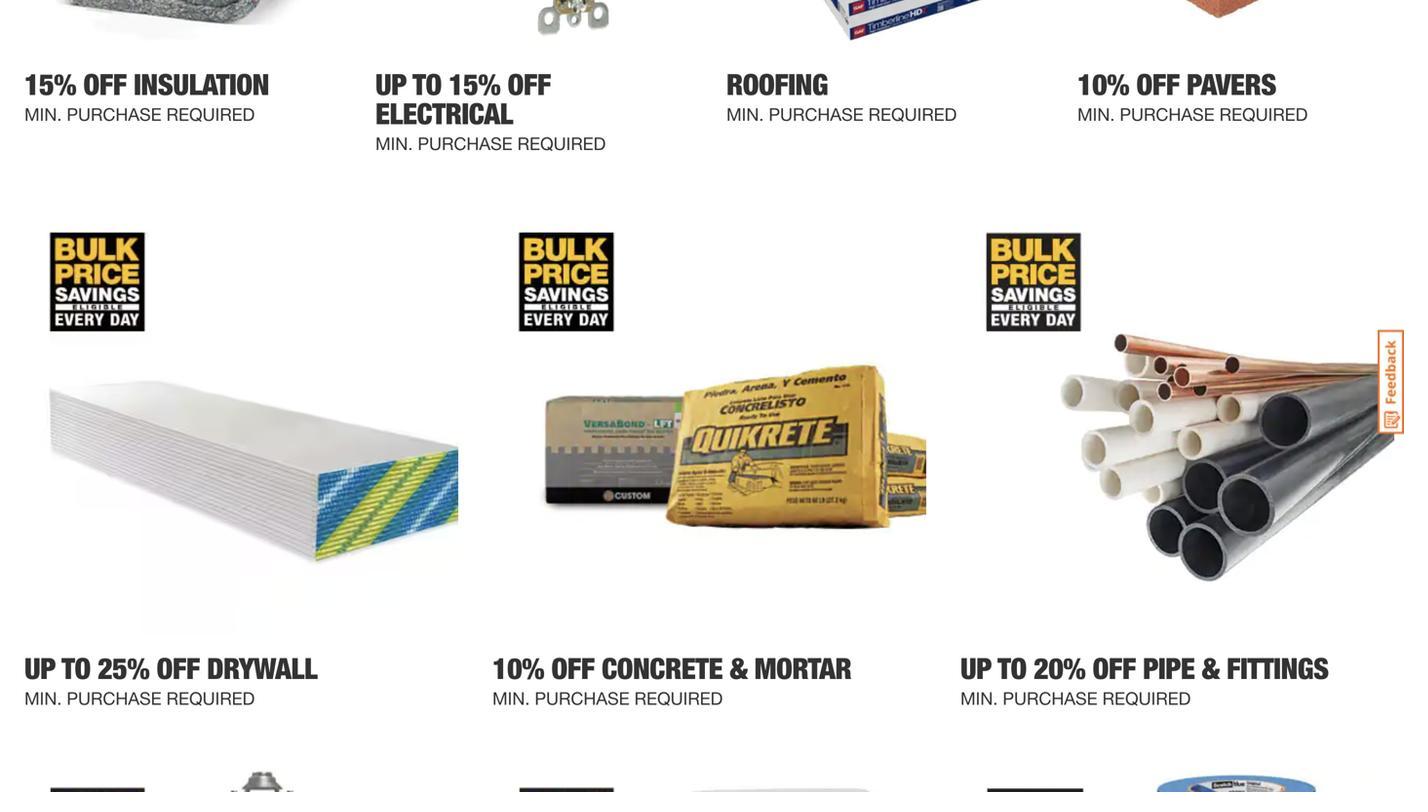 Task type: locate. For each thing, give the bounding box(es) containing it.
bulk insulation image
[[10, 0, 341, 51]]

to inside the up to 20% off pipe & fittings min. purchase required
[[998, 652, 1027, 687]]

off
[[157, 652, 200, 687], [1093, 652, 1136, 687]]

1 & from the left
[[730, 652, 748, 687]]

& inside 10% off concrete & mortar min. purchase required
[[730, 652, 748, 687]]

purchase down insulation
[[67, 104, 162, 125]]

10% for 10% off pavers
[[1078, 67, 1130, 102]]

to inside up to 25% off drywall min. purchase required
[[62, 652, 90, 687]]

purchase
[[67, 104, 162, 125], [769, 104, 864, 125], [1120, 104, 1215, 125], [418, 133, 513, 154], [67, 689, 162, 710], [535, 689, 630, 710], [1003, 689, 1098, 710]]

0 horizontal spatial 15%
[[24, 67, 76, 102]]

1 15% from the left
[[24, 67, 76, 102]]

purchase inside the up to 20% off pipe & fittings min. purchase required
[[1003, 689, 1098, 710]]

0 horizontal spatial off
[[157, 652, 200, 687]]

off inside up to 15% off electrical min. purchase required
[[508, 67, 551, 102]]

15% inside 15% off insulation min. purchase required
[[24, 67, 76, 102]]

& right the pipe
[[1202, 652, 1220, 687]]

1 off from the left
[[157, 652, 200, 687]]

off right the 20%
[[1093, 652, 1136, 687]]

purchase down electrical
[[418, 133, 513, 154]]

1 horizontal spatial to
[[998, 652, 1027, 687]]

1 horizontal spatial off
[[1093, 652, 1136, 687]]

15% off insulation min. purchase required
[[24, 67, 269, 125]]

off left concrete
[[552, 652, 595, 687]]

off left the pavers at the right top of the page
[[1137, 67, 1180, 102]]

10% inside 10% off pavers min. purchase required
[[1078, 67, 1130, 102]]

off inside up to 25% off drywall min. purchase required
[[157, 652, 200, 687]]

up to 15% off electrical min. purchase required
[[376, 67, 606, 154]]

1 horizontal spatial 10%
[[1078, 67, 1130, 102]]

2 to from the left
[[998, 652, 1027, 687]]

bulk electrical image
[[361, 0, 692, 51]]

bulk water heaters image
[[10, 771, 458, 793]]

off inside 15% off insulation min. purchase required
[[83, 67, 127, 102]]

10%
[[1078, 67, 1130, 102], [493, 652, 544, 687]]

0 horizontal spatial &
[[730, 652, 748, 687]]

1 horizontal spatial &
[[1202, 652, 1220, 687]]

required
[[166, 104, 255, 125], [869, 104, 957, 125], [1220, 104, 1308, 125], [518, 133, 606, 154], [166, 689, 255, 710], [635, 689, 723, 710], [1103, 689, 1191, 710]]

off for 15% off insulation
[[83, 67, 127, 102]]

purchase down 25%
[[67, 689, 162, 710]]

purchase down the 20%
[[1003, 689, 1098, 710]]

purchase inside 15% off insulation min. purchase required
[[67, 104, 162, 125]]

2 15% from the left
[[449, 67, 501, 102]]

bulk paint image
[[946, 771, 1395, 793]]

drywall
[[207, 652, 317, 687]]

off for 10% off pavers
[[1137, 67, 1180, 102]]

0 horizontal spatial 10%
[[493, 652, 544, 687]]

purchase down the pavers at the right top of the page
[[1120, 104, 1215, 125]]

required inside 10% off pavers min. purchase required
[[1220, 104, 1308, 125]]

up
[[24, 652, 55, 687]]

min. inside up to 15% off electrical min. purchase required
[[376, 133, 413, 154]]

15%
[[24, 67, 76, 102], [449, 67, 501, 102]]

concrete
[[602, 652, 723, 687]]

roofing
[[727, 67, 828, 102]]

2 off from the left
[[1093, 652, 1136, 687]]

to
[[413, 67, 442, 102]]

off inside 10% off pavers min. purchase required
[[1137, 67, 1180, 102]]

1 horizontal spatial 15%
[[449, 67, 501, 102]]

purchase down roofing
[[769, 104, 864, 125]]

10% inside 10% off concrete & mortar min. purchase required
[[493, 652, 544, 687]]

1 vertical spatial 10%
[[493, 652, 544, 687]]

bulk pavers image
[[1063, 0, 1395, 51]]

min. inside 10% off pavers min. purchase required
[[1078, 104, 1115, 125]]

pipe
[[1143, 652, 1195, 687]]

0 vertical spatial 10%
[[1078, 67, 1130, 102]]

min. inside the up to 20% off pipe & fittings min. purchase required
[[961, 689, 998, 710]]

1 to from the left
[[62, 652, 90, 687]]

to
[[62, 652, 90, 687], [998, 652, 1027, 687]]

off
[[83, 67, 127, 102], [508, 67, 551, 102], [1137, 67, 1180, 102], [552, 652, 595, 687]]

min.
[[24, 104, 62, 125], [727, 104, 764, 125], [1078, 104, 1115, 125], [376, 133, 413, 154], [24, 689, 62, 710], [493, 689, 530, 710], [961, 689, 998, 710]]

off inside 10% off concrete & mortar min. purchase required
[[552, 652, 595, 687]]

off down bulk insulation image
[[83, 67, 127, 102]]

2 & from the left
[[1202, 652, 1220, 687]]

bulk mortar and concrete image
[[478, 215, 927, 636]]

off right 25%
[[157, 652, 200, 687]]

mortar
[[755, 652, 852, 687]]

&
[[730, 652, 748, 687], [1202, 652, 1220, 687]]

off for drywall
[[157, 652, 200, 687]]

off for 10% off concrete & mortar
[[552, 652, 595, 687]]

& left mortar
[[730, 652, 748, 687]]

15% inside up to 15% off electrical min. purchase required
[[449, 67, 501, 102]]

0 horizontal spatial to
[[62, 652, 90, 687]]

off inside the up to 20% off pipe & fittings min. purchase required
[[1093, 652, 1136, 687]]

purchase down concrete
[[535, 689, 630, 710]]

required inside up to 15% off electrical min. purchase required
[[518, 133, 606, 154]]

to for up
[[998, 652, 1027, 687]]

off down bulk electrical image
[[508, 67, 551, 102]]



Task type: vqa. For each thing, say whether or not it's contained in the screenshot.
keep
no



Task type: describe. For each thing, give the bounding box(es) containing it.
purchase inside up to 25% off drywall min. purchase required
[[67, 689, 162, 710]]

purchase inside 10% off concrete & mortar min. purchase required
[[535, 689, 630, 710]]

10% off concrete & mortar min. purchase required
[[493, 652, 852, 710]]

min. inside up to 25% off drywall min. purchase required
[[24, 689, 62, 710]]

electrical
[[376, 96, 513, 131]]

to for up
[[62, 652, 90, 687]]

purchase inside roofing min. purchase required
[[769, 104, 864, 125]]

25%
[[98, 652, 150, 687]]

min. inside roofing min. purchase required
[[727, 104, 764, 125]]

min. inside 15% off insulation min. purchase required
[[24, 104, 62, 125]]

required inside 15% off insulation min. purchase required
[[166, 104, 255, 125]]

purchase inside up to 15% off electrical min. purchase required
[[418, 133, 513, 154]]

bulk roofing image
[[712, 0, 1044, 51]]

bulk pipes & fittings image
[[946, 215, 1395, 636]]

required inside up to 25% off drywall min. purchase required
[[166, 689, 255, 710]]

up
[[961, 652, 992, 687]]

fittings
[[1227, 652, 1329, 687]]

up to 25% off drywall min. purchase required
[[24, 652, 317, 710]]

20%
[[1034, 652, 1086, 687]]

bulk toilets image
[[478, 771, 927, 793]]

purchase inside 10% off pavers min. purchase required
[[1120, 104, 1215, 125]]

bulk drywall image
[[10, 215, 458, 636]]

insulation
[[134, 67, 269, 102]]

10% for 10% off concrete & mortar
[[493, 652, 544, 687]]

required inside 10% off concrete & mortar min. purchase required
[[635, 689, 723, 710]]

off for pipe
[[1093, 652, 1136, 687]]

roofing min. purchase required
[[727, 67, 957, 125]]

required inside the up to 20% off pipe & fittings min. purchase required
[[1103, 689, 1191, 710]]

& inside the up to 20% off pipe & fittings min. purchase required
[[1202, 652, 1220, 687]]

feedback link image
[[1378, 330, 1404, 435]]

pavers
[[1187, 67, 1277, 102]]

up to 20% off pipe & fittings min. purchase required
[[961, 652, 1329, 710]]

required inside roofing min. purchase required
[[869, 104, 957, 125]]

up
[[376, 67, 407, 102]]

min. inside 10% off concrete & mortar min. purchase required
[[493, 689, 530, 710]]

10% off pavers min. purchase required
[[1078, 67, 1308, 125]]



